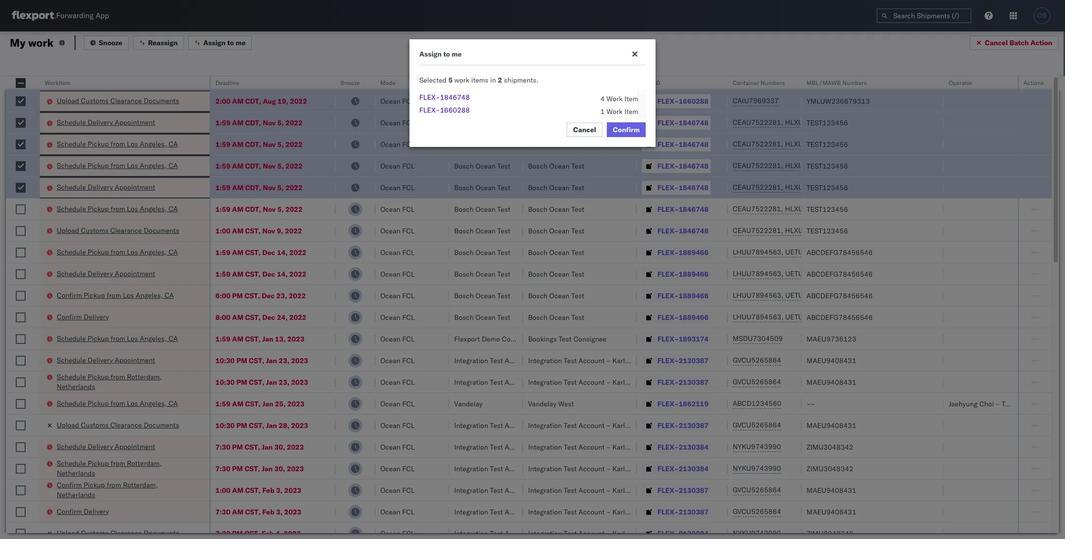 Task type: vqa. For each thing, say whether or not it's contained in the screenshot.


Task type: describe. For each thing, give the bounding box(es) containing it.
4 integration test account - karl lagerfeld from the top
[[528, 443, 656, 452]]

flex-1893174
[[658, 335, 709, 344]]

container numbers button
[[728, 77, 792, 87]]

age
[[1055, 400, 1065, 409]]

msdu7304509
[[733, 335, 783, 344]]

work for 4
[[607, 95, 623, 103]]

19 ocean fcl from the top
[[380, 487, 415, 495]]

cst, down 10:30 pm cst, jan 28, 2023
[[245, 443, 260, 452]]

demo for 2023
[[482, 335, 500, 344]]

action
[[1031, 38, 1052, 47]]

23, for schedule delivery appointment
[[279, 357, 289, 365]]

23, for confirm pickup from los angeles, ca
[[276, 292, 287, 301]]

schedule delivery appointment link for 10:30 pm cst, jan 23, 2023
[[57, 356, 155, 365]]

cst, down 1:59 am cst, jan 13, 2023
[[249, 357, 264, 365]]

4 integration from the top
[[528, 443, 562, 452]]

2 5, from the top
[[277, 140, 284, 149]]

confirm delivery for 7:30 am cst, feb 3, 2023
[[57, 508, 109, 517]]

mbl/mawb
[[807, 79, 841, 87]]

los for the confirm pickup from los angeles, ca link
[[123, 291, 134, 300]]

jan down 13,
[[266, 357, 277, 365]]

cancel for cancel batch action
[[985, 38, 1008, 47]]

item for 1 work item
[[625, 107, 638, 116]]

mode
[[380, 79, 395, 87]]

operator
[[949, 79, 972, 87]]

2 10:30 from the top
[[215, 378, 235, 387]]

5 karl from the top
[[613, 465, 625, 474]]

feb for 7:30 pm cst, feb 4, 2023
[[262, 530, 274, 539]]

os button
[[1031, 4, 1053, 27]]

pickup for 10:30 schedule pickup from rotterdam, netherlands link
[[88, 373, 109, 382]]

schedule for schedule delivery appointment 'button' for 1:59 am cst, dec 14, 2022
[[57, 270, 86, 278]]

1 maeu9408431 from the top
[[807, 357, 856, 365]]

24,
[[277, 313, 288, 322]]

2 2130387 from the top
[[679, 378, 709, 387]]

deadline
[[215, 79, 239, 87]]

5 schedule pickup from los angeles, ca button from the top
[[57, 334, 178, 345]]

1:59 am cdt, nov 5, 2022 for 1:59 am cdt, nov 5, 2022 schedule delivery appointment "link"
[[215, 118, 303, 127]]

1662119
[[679, 400, 709, 409]]

2023 right 25,
[[287, 400, 304, 409]]

from for first schedule pickup from los angeles, ca link from the bottom of the page
[[111, 399, 125, 408]]

2 schedule pickup from los angeles, ca button from the top
[[57, 161, 178, 172]]

flex id button
[[637, 77, 718, 87]]

1 horizontal spatial flex-1660288
[[658, 97, 709, 106]]

workitem button
[[40, 77, 200, 87]]

3 schedule pickup from los angeles, ca link from the top
[[57, 204, 178, 214]]

cancel batch action button
[[970, 35, 1059, 50]]

3 flex-2130384 from the top
[[658, 530, 709, 539]]

hlxu8034992 for fourth schedule pickup from los angeles, ca button from the bottom
[[837, 205, 885, 214]]

2 customs from the top
[[81, 226, 109, 235]]

1 schedule pickup from los angeles, ca link from the top
[[57, 139, 178, 149]]

flexport for 1:59 am cst, jan 13, 2023
[[454, 335, 480, 344]]

dec for schedule delivery appointment
[[262, 270, 275, 279]]

schedule pickup from los angeles, ca for 4th schedule pickup from los angeles, ca link from the top of the page
[[57, 248, 178, 257]]

reassign
[[148, 38, 178, 47]]

numbers for mbl/mawb numbers
[[842, 79, 867, 87]]

cancel batch action
[[985, 38, 1052, 47]]

4
[[601, 95, 605, 103]]

app
[[96, 11, 109, 20]]

flexport for 2:00 am cdt, aug 19, 2022
[[454, 97, 480, 106]]

schedule for 7:30 pm cst, jan 30, 2023 schedule delivery appointment 'button'
[[57, 443, 86, 452]]

5 test123456 from the top
[[807, 205, 848, 214]]

1 resize handle column header from the left
[[28, 76, 40, 540]]

0 horizontal spatial work
[[28, 36, 54, 49]]

pm down 7:30 am cst, feb 3, 2023
[[232, 530, 243, 539]]

abcd1234560
[[733, 400, 782, 409]]

confirm button
[[607, 123, 646, 137]]

4 work item
[[601, 95, 638, 103]]

lhuu7894563, uetu5238478 for confirm delivery
[[733, 313, 833, 322]]

cst, up 10:30 pm cst, jan 28, 2023
[[245, 400, 261, 409]]

1893174
[[679, 335, 709, 344]]

5 ocean fcl from the top
[[380, 183, 415, 192]]

14 fcl from the top
[[402, 378, 415, 387]]

lhuu7894563, for schedule pickup from los angeles, ca
[[733, 248, 784, 257]]

4,
[[276, 530, 282, 539]]

1 schedule pickup from los angeles, ca button from the top
[[57, 139, 178, 150]]

batch
[[1010, 38, 1029, 47]]

2:00
[[215, 97, 230, 106]]

items
[[471, 76, 488, 85]]

consignee button
[[523, 77, 627, 87]]

3 upload customs clearance documents link from the top
[[57, 421, 179, 430]]

5 maeu9408431 from the top
[[807, 508, 856, 517]]

schedule for schedule delivery appointment 'button' for 1:59 am cdt, nov 5, 2022
[[57, 118, 86, 127]]

2023 right 13,
[[287, 335, 304, 344]]

19,
[[278, 97, 288, 106]]

4 ceau7522281, hlxu6269489, hlxu8034992 from the top
[[733, 183, 885, 192]]

pickup for 4th schedule pickup from los angeles, ca link from the top of the page
[[88, 248, 109, 257]]

abcdefg78456546 for schedule delivery appointment
[[807, 270, 873, 279]]

clearance for third upload customs clearance documents link from the bottom of the page
[[110, 226, 142, 235]]

confirm pickup from los angeles, ca button
[[57, 291, 174, 302]]

schedule delivery appointment button for 7:30 pm cst, jan 30, 2023
[[57, 442, 155, 453]]

1:59 am cdt, nov 5, 2022 for 2nd schedule pickup from los angeles, ca link
[[215, 162, 303, 171]]

2 upload from the top
[[57, 226, 79, 235]]

container numbers
[[733, 79, 785, 87]]

netherlands for 1:00 am cst, feb 3, 2023
[[57, 491, 95, 500]]

jaehyung choi - test destination age
[[949, 400, 1065, 409]]

selected
[[419, 76, 447, 85]]

2023 up 1:59 am cst, jan 25, 2023
[[291, 378, 308, 387]]

14 ocean fcl from the top
[[380, 378, 415, 387]]

assign inside button
[[203, 38, 226, 47]]

from for schedule pickup from rotterdam, netherlands link corresponding to 7:30
[[111, 460, 125, 468]]

jan up 25,
[[266, 378, 277, 387]]

selected 5 work items in 2 shipments.
[[419, 76, 539, 85]]

aug
[[263, 97, 276, 106]]

choi
[[980, 400, 994, 409]]

confirm pickup from rotterdam, netherlands
[[57, 481, 158, 500]]

1:59 am cst, jan 13, 2023
[[215, 335, 304, 344]]

client name
[[454, 79, 487, 87]]

cst, down 1:59 am cst, jan 25, 2023
[[249, 422, 264, 430]]

2 ceau7522281, hlxu6269489, hlxu8034992 from the top
[[733, 140, 885, 149]]

4 account from the top
[[579, 443, 605, 452]]

11 fcl from the top
[[402, 313, 415, 322]]

flex-1660288 link
[[419, 106, 470, 117]]

3 ceau7522281, hlxu6269489, hlxu8034992 from the top
[[733, 161, 885, 170]]

5
[[448, 76, 453, 85]]

snooze inside button
[[99, 38, 122, 47]]

13 ocean fcl from the top
[[380, 357, 415, 365]]

13 am from the top
[[232, 487, 243, 495]]

container
[[733, 79, 759, 87]]

id
[[654, 79, 660, 87]]

7 am from the top
[[232, 227, 243, 236]]

cst, up 7:30 pm cst, feb 4, 2023
[[245, 508, 261, 517]]

8 lagerfeld from the top
[[627, 530, 656, 539]]

2 maeu9408431 from the top
[[807, 378, 856, 387]]

pm right "6:00"
[[232, 292, 243, 301]]

west
[[558, 400, 574, 409]]

1:00 am cst, feb 3, 2023
[[215, 487, 301, 495]]

6 ocean fcl from the top
[[380, 205, 415, 214]]

schedule for second schedule pickup from los angeles, ca button from the bottom of the page
[[57, 334, 86, 343]]

2 karl from the top
[[613, 378, 625, 387]]

mbl/mawb numbers button
[[802, 77, 934, 87]]

1 upload customs clearance documents button from the top
[[57, 96, 179, 107]]

ca for 5th schedule pickup from los angeles, ca link from the top
[[169, 334, 178, 343]]

in
[[490, 76, 496, 85]]

1 vertical spatial assign to me
[[419, 50, 462, 59]]

8 resize handle column header from the left
[[716, 76, 728, 540]]

schedule pickup from los angeles, ca for 2nd schedule pickup from los angeles, ca link
[[57, 161, 178, 170]]

3 hlxu6269489, from the top
[[785, 161, 835, 170]]

appointment for 7:30 pm cst, jan 30, 2023
[[115, 443, 155, 452]]

rotterdam, for 1:00 am cst, feb 3, 2023
[[123, 481, 158, 490]]

from for confirm pickup from rotterdam, netherlands link
[[107, 481, 121, 490]]

4 resize handle column header from the left
[[364, 76, 375, 540]]

schedule pickup from rotterdam, netherlands link for 7:30
[[57, 459, 197, 479]]

6 schedule pickup from los angeles, ca button from the top
[[57, 399, 178, 410]]

1 10:30 pm cst, jan 23, 2023 from the top
[[215, 357, 308, 365]]

8:00
[[215, 313, 230, 322]]

caiu7969337
[[733, 96, 779, 105]]

3 2130387 from the top
[[679, 422, 709, 430]]

21 fcl from the top
[[402, 530, 415, 539]]

schedule for 10:30 pm cst, jan 23, 2023 'schedule pickup from rotterdam, netherlands' button
[[57, 373, 86, 382]]

8:00 am cst, dec 24, 2022
[[215, 313, 306, 322]]

12 resize handle column header from the left
[[1040, 76, 1052, 540]]

1 cdt, from the top
[[245, 97, 261, 106]]

1889466 for schedule pickup from los angeles, ca
[[679, 248, 709, 257]]

ymluw236679313
[[807, 97, 870, 106]]

1 gvcu5265864 from the top
[[733, 356, 781, 365]]

schedule pickup from los angeles, ca for 5th schedule pickup from los angeles, ca link from the top
[[57, 334, 178, 343]]

delivery for 8:00 am cst, dec 24, 2022
[[84, 313, 109, 322]]

3 resize handle column header from the left
[[324, 76, 336, 540]]

actions
[[1024, 79, 1044, 87]]

3 ceau7522281, from the top
[[733, 161, 783, 170]]

cancel button
[[566, 123, 603, 137]]

2 upload customs clearance documents from the top
[[57, 226, 179, 235]]

1:59 for first schedule pickup from los angeles, ca link from the bottom of the page
[[215, 400, 230, 409]]

flexport demo consignee for 2:00 am cdt, aug 19, 2022
[[454, 97, 535, 106]]

2 ceau7522281, from the top
[[733, 140, 783, 149]]

vandelay west
[[528, 400, 574, 409]]

1:00 am cst, nov 9, 2022
[[215, 227, 302, 236]]

forwarding app
[[56, 11, 109, 20]]

7 lagerfeld from the top
[[627, 508, 656, 517]]

pm up 1:59 am cst, jan 25, 2023
[[236, 378, 247, 387]]

pm up 1:00 am cst, feb 3, 2023
[[232, 465, 243, 474]]

2 zimu3048342 from the top
[[807, 465, 854, 474]]

6 integration from the top
[[528, 487, 562, 495]]

schedule pickup from los angeles, ca for third schedule pickup from los angeles, ca link from the top of the page
[[57, 205, 178, 213]]

21 ocean fcl from the top
[[380, 530, 415, 539]]

my work
[[10, 36, 54, 49]]

10:30 pm cst, jan 28, 2023
[[215, 422, 308, 430]]

flex-1662119
[[658, 400, 709, 409]]

flex-1846748 link
[[419, 93, 470, 104]]

5 fcl from the top
[[402, 183, 415, 192]]

flex-1889466 for confirm delivery
[[658, 313, 709, 322]]

schedule for first schedule pickup from los angeles, ca button from the top of the page
[[57, 140, 86, 149]]

2 cdt, from the top
[[245, 118, 261, 127]]

6 fcl from the top
[[402, 205, 415, 214]]

3, for 1:00 am cst, feb 3, 2023
[[276, 487, 283, 495]]

demo for 2022
[[482, 97, 500, 106]]

2023 down 1:00 am cst, feb 3, 2023
[[284, 508, 301, 517]]

2 schedule delivery appointment link from the top
[[57, 183, 155, 192]]

dec for confirm pickup from los angeles, ca
[[262, 292, 275, 301]]

assign to me button
[[188, 35, 252, 50]]

schedule for 1st schedule pickup from los angeles, ca button from the bottom
[[57, 399, 86, 408]]

schedule for fourth schedule pickup from los angeles, ca button
[[57, 248, 86, 257]]

4 am from the top
[[232, 162, 243, 171]]

confirm pickup from los angeles, ca
[[57, 291, 174, 300]]

delivery for 7:30 pm cst, jan 30, 2023
[[88, 443, 113, 452]]

me inside button
[[236, 38, 246, 47]]

7 integration test account - karl lagerfeld from the top
[[528, 508, 656, 517]]

destination
[[1017, 400, 1053, 409]]

1 account from the top
[[579, 357, 605, 365]]

10 ocean fcl from the top
[[380, 292, 415, 301]]

confirm pickup from los angeles, ca link
[[57, 291, 174, 301]]

2023 down 1:59 am cst, jan 13, 2023
[[291, 357, 308, 365]]

clearance for first upload customs clearance documents link
[[110, 96, 142, 105]]

1:59 am cst, dec 14, 2022 for schedule delivery appointment
[[215, 270, 306, 279]]

1 upload customs clearance documents link from the top
[[57, 96, 179, 106]]

workitem
[[45, 79, 71, 87]]

schedule delivery appointment button for 10:30 pm cst, jan 23, 2023
[[57, 356, 155, 366]]

confirm inside confirm pickup from rotterdam, netherlands
[[57, 481, 82, 490]]

1 upload customs clearance documents from the top
[[57, 96, 179, 105]]

3 test123456 from the top
[[807, 162, 848, 171]]

15 fcl from the top
[[402, 400, 415, 409]]

rotterdam, for 10:30 pm cst, jan 23, 2023
[[127, 373, 162, 382]]

cst, left 9,
[[245, 227, 261, 236]]

0 vertical spatial 1660288
[[679, 97, 709, 106]]

ca for first schedule pickup from los angeles, ca link from the bottom of the page
[[169, 399, 178, 408]]

lhuu7894563, uetu5238478 for schedule delivery appointment
[[733, 270, 833, 279]]

cst, down 8:00 am cst, dec 24, 2022
[[245, 335, 261, 344]]

1 flex-2130387 from the top
[[658, 357, 709, 365]]

numbers for container numbers
[[761, 79, 785, 87]]

4 1:59 from the top
[[215, 183, 230, 192]]

confirm delivery for 8:00 am cst, dec 24, 2022
[[57, 313, 109, 322]]

cst, up 1:59 am cst, jan 13, 2023
[[245, 313, 261, 322]]

4 1:59 am cdt, nov 5, 2022 from the top
[[215, 183, 303, 192]]

forwarding
[[56, 11, 94, 20]]

delivery for 1:59 am cst, dec 14, 2022
[[88, 270, 113, 278]]

schedule for fourth schedule pickup from los angeles, ca button from the bottom
[[57, 205, 86, 213]]

7 account from the top
[[579, 508, 605, 517]]

bookings test consignee
[[528, 335, 607, 344]]

2 hlxu6269489, from the top
[[785, 140, 835, 149]]

1 ceau7522281, from the top
[[733, 118, 783, 127]]

deadline button
[[211, 77, 326, 87]]

1:59 for 5th schedule pickup from los angeles, ca link from the top
[[215, 335, 230, 344]]

1 documents from the top
[[144, 96, 179, 105]]

2 integration from the top
[[528, 378, 562, 387]]

2
[[498, 76, 502, 85]]

1 horizontal spatial me
[[452, 50, 462, 59]]

11 resize handle column header from the left
[[1006, 76, 1018, 540]]

cst, up 7:30 am cst, feb 3, 2023
[[245, 487, 261, 495]]

11 am from the top
[[232, 335, 243, 344]]

flex
[[642, 79, 653, 87]]

confirm pickup from rotterdam, netherlands link
[[57, 481, 197, 500]]

2:00 am cdt, aug 19, 2022
[[215, 97, 307, 106]]

los for 5th schedule pickup from los angeles, ca link from the top
[[127, 334, 138, 343]]

1:59 for 2nd schedule pickup from los angeles, ca link
[[215, 162, 230, 171]]

12 am from the top
[[232, 400, 243, 409]]

reassign button
[[133, 35, 184, 50]]

1 10:30 from the top
[[215, 357, 235, 365]]

1 vertical spatial flex-1660288
[[419, 106, 470, 115]]

lhuu7894563, for confirm pickup from los angeles, ca
[[733, 291, 784, 300]]

--
[[807, 400, 815, 409]]

1 7:30 pm cst, jan 30, 2023 from the top
[[215, 443, 304, 452]]

1 horizontal spatial work
[[454, 76, 470, 85]]

10 am from the top
[[232, 313, 243, 322]]

4 hlxu8034992 from the top
[[837, 183, 885, 192]]

1 horizontal spatial snooze
[[341, 79, 360, 87]]

pickup for the confirm pickup from los angeles, ca link
[[84, 291, 105, 300]]

13,
[[275, 335, 286, 344]]

4 documents from the top
[[144, 529, 179, 538]]

abcdefg78456546 for schedule pickup from los angeles, ca
[[807, 248, 873, 257]]

los for first schedule pickup from los angeles, ca link from the top
[[127, 140, 138, 149]]

client
[[454, 79, 470, 87]]

1 horizontal spatial to
[[443, 50, 450, 59]]

5, for 1:59 am cdt, nov 5, 2022 schedule delivery appointment "link"
[[277, 118, 284, 127]]

5 resize handle column header from the left
[[437, 76, 449, 540]]

13 fcl from the top
[[402, 357, 415, 365]]

5 ceau7522281, hlxu6269489, hlxu8034992 from the top
[[733, 205, 885, 214]]

5 integration test account - karl lagerfeld from the top
[[528, 465, 656, 474]]

2 vertical spatial 23,
[[279, 378, 289, 387]]



Task type: locate. For each thing, give the bounding box(es) containing it.
item down 4 work item
[[625, 107, 638, 116]]

angeles, for 5th schedule pickup from los angeles, ca link from the top
[[140, 334, 167, 343]]

0 vertical spatial schedule pickup from rotterdam, netherlands link
[[57, 372, 197, 392]]

maeu9408431
[[807, 357, 856, 365], [807, 378, 856, 387], [807, 422, 856, 430], [807, 487, 856, 495], [807, 508, 856, 517]]

cst, down 7:30 am cst, feb 3, 2023
[[245, 530, 260, 539]]

0 vertical spatial flexport
[[454, 97, 480, 106]]

1 vertical spatial 10:30
[[215, 378, 235, 387]]

1889466 for schedule delivery appointment
[[679, 270, 709, 279]]

1 horizontal spatial assign
[[419, 50, 442, 59]]

netherlands inside confirm pickup from rotterdam, netherlands
[[57, 491, 95, 500]]

11 schedule from the top
[[57, 399, 86, 408]]

1:59 for third schedule pickup from los angeles, ca link from the top of the page
[[215, 205, 230, 214]]

1:59 am cst, dec 14, 2022 for schedule pickup from los angeles, ca
[[215, 248, 306, 257]]

los for 4th schedule pickup from los angeles, ca link from the top of the page
[[127, 248, 138, 257]]

delivery for 7:30 am cst, feb 3, 2023
[[84, 508, 109, 517]]

3 upload from the top
[[57, 421, 79, 430]]

feb up 7:30 am cst, feb 3, 2023
[[262, 487, 274, 495]]

5 account from the top
[[579, 465, 605, 474]]

1 vertical spatial 1:00
[[215, 487, 230, 495]]

confirm for 8:00 am cst, dec 24, 2022
[[57, 313, 82, 322]]

0 vertical spatial work
[[28, 36, 54, 49]]

10:30 pm cst, jan 23, 2023 up 1:59 am cst, jan 25, 2023
[[215, 378, 308, 387]]

3 hlxu8034992 from the top
[[837, 161, 885, 170]]

28,
[[279, 422, 289, 430]]

2 schedule delivery appointment from the top
[[57, 183, 155, 192]]

rotterdam, inside confirm pickup from rotterdam, netherlands
[[123, 481, 158, 490]]

flex-1889466
[[658, 248, 709, 257], [658, 270, 709, 279], [658, 292, 709, 301], [658, 313, 709, 322]]

2023 up 7:30 am cst, feb 3, 2023
[[284, 487, 301, 495]]

work right 4
[[607, 95, 623, 103]]

4 7:30 from the top
[[215, 530, 230, 539]]

0 horizontal spatial flex-1660288
[[419, 106, 470, 115]]

1 upload from the top
[[57, 96, 79, 105]]

pm down 1:59 am cst, jan 13, 2023
[[236, 357, 247, 365]]

schedule delivery appointment link for 1:59 am cst, dec 14, 2022
[[57, 269, 155, 279]]

7 schedule from the top
[[57, 270, 86, 278]]

10:30 up 1:59 am cst, jan 25, 2023
[[215, 378, 235, 387]]

0 horizontal spatial vandelay
[[454, 400, 483, 409]]

0 horizontal spatial to
[[227, 38, 234, 47]]

shipments.
[[504, 76, 539, 85]]

1 vertical spatial 7:30 pm cst, jan 30, 2023
[[215, 465, 304, 474]]

2 schedule pickup from los angeles, ca link from the top
[[57, 161, 178, 171]]

1 vertical spatial flexport
[[454, 335, 480, 344]]

work right my
[[28, 36, 54, 49]]

assign to me up deadline
[[203, 38, 246, 47]]

2 account from the top
[[579, 378, 605, 387]]

appointment
[[115, 118, 155, 127], [115, 183, 155, 192], [115, 270, 155, 278], [115, 356, 155, 365], [115, 443, 155, 452]]

from inside confirm pickup from rotterdam, netherlands
[[107, 481, 121, 490]]

pickup for 5th schedule pickup from los angeles, ca link from the top
[[88, 334, 109, 343]]

1 lagerfeld from the top
[[627, 357, 656, 365]]

ceau7522281, hlxu6269489, hlxu8034992
[[733, 118, 885, 127], [733, 140, 885, 149], [733, 161, 885, 170], [733, 183, 885, 192], [733, 205, 885, 214], [733, 226, 885, 235]]

from for the confirm pickup from los angeles, ca link
[[107, 291, 121, 300]]

3 fcl from the top
[[402, 140, 415, 149]]

uetu5238478 for confirm delivery
[[785, 313, 833, 322]]

1 nyku9743990 from the top
[[733, 443, 781, 452]]

pm down 10:30 pm cst, jan 28, 2023
[[232, 443, 243, 452]]

14, for schedule pickup from los angeles, ca
[[277, 248, 288, 257]]

3 schedule delivery appointment button from the top
[[57, 269, 155, 280]]

item for 4 work item
[[625, 95, 638, 103]]

7:30 pm cst, jan 30, 2023 down 10:30 pm cst, jan 28, 2023
[[215, 443, 304, 452]]

confirm delivery button for 7:30 am cst, feb 3, 2023
[[57, 507, 109, 518]]

4 hlxu6269489, from the top
[[785, 183, 835, 192]]

ca for 2nd schedule pickup from los angeles, ca link
[[169, 161, 178, 170]]

feb left 4,
[[262, 530, 274, 539]]

1 vertical spatial 1660288
[[440, 106, 470, 115]]

4 karl from the top
[[613, 443, 625, 452]]

angeles, for first schedule pickup from los angeles, ca link from the bottom of the page
[[140, 399, 167, 408]]

consignee
[[528, 79, 556, 87], [502, 97, 535, 106], [502, 335, 535, 344], [574, 335, 607, 344]]

1 vertical spatial confirm delivery
[[57, 508, 109, 517]]

me up deadline
[[236, 38, 246, 47]]

lhuu7894563, for schedule delivery appointment
[[733, 270, 784, 279]]

assign up deadline
[[203, 38, 226, 47]]

schedule pickup from rotterdam, netherlands link for 10:30
[[57, 372, 197, 392]]

3 uetu5238478 from the top
[[785, 291, 833, 300]]

0 vertical spatial to
[[227, 38, 234, 47]]

0 vertical spatial 1:00
[[215, 227, 230, 236]]

los
[[127, 140, 138, 149], [127, 161, 138, 170], [127, 205, 138, 213], [127, 248, 138, 257], [123, 291, 134, 300], [127, 334, 138, 343], [127, 399, 138, 408]]

30, down 28, on the left bottom
[[274, 443, 285, 452]]

10:30 down 1:59 am cst, jan 13, 2023
[[215, 357, 235, 365]]

0 vertical spatial 14,
[[277, 248, 288, 257]]

2 10:30 pm cst, jan 23, 2023 from the top
[[215, 378, 308, 387]]

cst, up 6:00 pm cst, dec 23, 2022
[[245, 270, 261, 279]]

14 am from the top
[[232, 508, 243, 517]]

demo
[[482, 97, 500, 106], [482, 335, 500, 344]]

karl
[[613, 357, 625, 365], [613, 378, 625, 387], [613, 422, 625, 430], [613, 443, 625, 452], [613, 465, 625, 474], [613, 487, 625, 495], [613, 508, 625, 517], [613, 530, 625, 539]]

1 vertical spatial flexport demo consignee
[[454, 335, 535, 344]]

0 vertical spatial schedule pickup from rotterdam, netherlands
[[57, 373, 162, 392]]

schedule delivery appointment link
[[57, 118, 155, 127], [57, 183, 155, 192], [57, 269, 155, 279], [57, 356, 155, 365], [57, 442, 155, 452]]

work right 1
[[607, 107, 623, 116]]

1:59 for 1:59 am cdt, nov 5, 2022 schedule delivery appointment "link"
[[215, 118, 230, 127]]

uetu5238478 for confirm pickup from los angeles, ca
[[785, 291, 833, 300]]

14, for schedule delivery appointment
[[277, 270, 288, 279]]

2 vandelay from the left
[[528, 400, 557, 409]]

1 vertical spatial flex-2130384
[[658, 465, 709, 474]]

17 fcl from the top
[[402, 443, 415, 452]]

me
[[236, 38, 246, 47], [452, 50, 462, 59]]

1 vertical spatial 1:59 am cst, dec 14, 2022
[[215, 270, 306, 279]]

0 vertical spatial nyku9743990
[[733, 443, 781, 452]]

2 nyku9743990 from the top
[[733, 465, 781, 474]]

pickup for first schedule pickup from los angeles, ca link from the bottom of the page
[[88, 399, 109, 408]]

feb for 1:00 am cst, feb 3, 2023
[[262, 487, 274, 495]]

3 am from the top
[[232, 140, 243, 149]]

2 gvcu5265864 from the top
[[733, 378, 781, 387]]

7:30 up 7:30 pm cst, feb 4, 2023
[[215, 508, 230, 517]]

abcdefg78456546 for confirm delivery
[[807, 313, 873, 322]]

1 vertical spatial 14,
[[277, 270, 288, 279]]

snooze down app
[[99, 38, 122, 47]]

0 vertical spatial 30,
[[274, 443, 285, 452]]

0 vertical spatial confirm delivery
[[57, 313, 109, 322]]

1 vertical spatial to
[[443, 50, 450, 59]]

cancel left batch
[[985, 38, 1008, 47]]

to up deadline
[[227, 38, 234, 47]]

3 maeu9408431 from the top
[[807, 422, 856, 430]]

0 vertical spatial 3,
[[276, 487, 283, 495]]

1:59 am cst, dec 14, 2022 up 6:00 pm cst, dec 23, 2022
[[215, 270, 306, 279]]

from for 10:30 schedule pickup from rotterdam, netherlands link
[[111, 373, 125, 382]]

schedule pickup from rotterdam, netherlands button for 7:30 pm cst, jan 30, 2023
[[57, 459, 197, 480]]

flex-1660288 button
[[642, 94, 711, 108], [642, 94, 711, 108]]

schedule delivery appointment for 1:59 am cdt, nov 5, 2022
[[57, 118, 155, 127]]

pickup
[[88, 140, 109, 149], [88, 161, 109, 170], [88, 205, 109, 213], [88, 248, 109, 257], [84, 291, 105, 300], [88, 334, 109, 343], [88, 373, 109, 382], [88, 399, 109, 408], [88, 460, 109, 468], [84, 481, 105, 490]]

2 test123456 from the top
[[807, 140, 848, 149]]

resize handle column header
[[28, 76, 40, 540], [198, 76, 210, 540], [324, 76, 336, 540], [364, 76, 375, 540], [437, 76, 449, 540], [511, 76, 523, 540], [625, 76, 637, 540], [716, 76, 728, 540], [790, 76, 802, 540], [932, 76, 944, 540], [1006, 76, 1018, 540], [1040, 76, 1052, 540]]

to up the "5"
[[443, 50, 450, 59]]

6 schedule from the top
[[57, 248, 86, 257]]

2023 up 1:00 am cst, feb 3, 2023
[[287, 465, 304, 474]]

1 vertical spatial schedule pickup from rotterdam, netherlands button
[[57, 459, 197, 480]]

0 vertical spatial upload customs clearance documents button
[[57, 96, 179, 107]]

6:00 pm cst, dec 23, 2022
[[215, 292, 306, 301]]

confirm delivery down confirm pickup from los angeles, ca button
[[57, 313, 109, 322]]

2 ocean fcl from the top
[[380, 118, 415, 127]]

4 ocean fcl from the top
[[380, 162, 415, 171]]

1 vertical spatial snooze
[[341, 79, 360, 87]]

0 horizontal spatial assign
[[203, 38, 226, 47]]

my
[[10, 36, 26, 49]]

0 horizontal spatial me
[[236, 38, 246, 47]]

schedule delivery appointment for 1:59 am cst, dec 14, 2022
[[57, 270, 155, 278]]

3,
[[276, 487, 283, 495], [276, 508, 283, 517]]

1 vertical spatial cancel
[[573, 126, 596, 134]]

uetu5238478 for schedule delivery appointment
[[785, 270, 833, 279]]

3 5, from the top
[[277, 162, 284, 171]]

jan down 10:30 pm cst, jan 28, 2023
[[262, 443, 273, 452]]

1 vertical spatial upload customs clearance documents button
[[57, 226, 179, 237]]

0 vertical spatial 23,
[[276, 292, 287, 301]]

confirm delivery button
[[57, 312, 109, 323], [57, 507, 109, 518]]

bookings
[[528, 335, 557, 344]]

1 vertical spatial confirm delivery link
[[57, 507, 109, 517]]

flex-1660288 down flex-1846748 link
[[419, 106, 470, 115]]

work right the "5"
[[454, 76, 470, 85]]

2 schedule pickup from rotterdam, netherlands from the top
[[57, 460, 162, 478]]

23, up 25,
[[279, 378, 289, 387]]

flexport demo consignee
[[454, 97, 535, 106], [454, 335, 535, 344]]

mbl/mawb numbers
[[807, 79, 867, 87]]

0 vertical spatial snooze
[[99, 38, 122, 47]]

2 vertical spatial rotterdam,
[[123, 481, 158, 490]]

1 schedule delivery appointment from the top
[[57, 118, 155, 127]]

10:30 pm cst, jan 23, 2023
[[215, 357, 308, 365], [215, 378, 308, 387]]

1660288 down flex-1846748 link
[[440, 106, 470, 115]]

jan
[[262, 335, 273, 344], [266, 357, 277, 365], [266, 378, 277, 387], [262, 400, 273, 409], [266, 422, 277, 430], [262, 443, 273, 452], [262, 465, 273, 474]]

test123456
[[807, 118, 848, 127], [807, 140, 848, 149], [807, 162, 848, 171], [807, 183, 848, 192], [807, 205, 848, 214], [807, 227, 848, 236]]

4 5, from the top
[[277, 183, 284, 192]]

4 schedule pickup from los angeles, ca from the top
[[57, 248, 178, 257]]

assign to me up selected
[[419, 50, 462, 59]]

appointment for 10:30 pm cst, jan 23, 2023
[[115, 356, 155, 365]]

1 hlxu6269489, from the top
[[785, 118, 835, 127]]

1660288 down flex id button
[[679, 97, 709, 106]]

numbers up ymluw236679313
[[842, 79, 867, 87]]

schedule pickup from rotterdam, netherlands for 10:30 pm cst, jan 23, 2023
[[57, 373, 162, 392]]

1:00 for 1:00 am cst, nov 9, 2022
[[215, 227, 230, 236]]

7:30 up 1:00 am cst, feb 3, 2023
[[215, 465, 230, 474]]

1 horizontal spatial vandelay
[[528, 400, 557, 409]]

1 horizontal spatial cancel
[[985, 38, 1008, 47]]

0 vertical spatial assign
[[203, 38, 226, 47]]

2 vertical spatial feb
[[262, 530, 274, 539]]

1:59 am cst, jan 25, 2023
[[215, 400, 304, 409]]

netherlands for 10:30 pm cst, jan 23, 2023
[[57, 383, 95, 392]]

angeles, for first schedule pickup from los angeles, ca link from the top
[[140, 140, 167, 149]]

1 horizontal spatial numbers
[[842, 79, 867, 87]]

cst,
[[245, 227, 261, 236], [245, 248, 261, 257], [245, 270, 261, 279], [245, 292, 260, 301], [245, 313, 261, 322], [245, 335, 261, 344], [249, 357, 264, 365], [249, 378, 264, 387], [245, 400, 261, 409], [249, 422, 264, 430], [245, 443, 260, 452], [245, 465, 260, 474], [245, 487, 261, 495], [245, 508, 261, 517], [245, 530, 260, 539]]

Search Shipments (/) text field
[[877, 8, 972, 23]]

1 vertical spatial work
[[454, 76, 470, 85]]

assign to me inside button
[[203, 38, 246, 47]]

clearance for third upload customs clearance documents link from the top
[[110, 421, 142, 430]]

cst, up 8:00 am cst, dec 24, 2022
[[245, 292, 260, 301]]

schedule delivery appointment for 7:30 pm cst, jan 30, 2023
[[57, 443, 155, 452]]

0 horizontal spatial assign to me
[[203, 38, 246, 47]]

3 cdt, from the top
[[245, 140, 261, 149]]

4 upload customs clearance documents link from the top
[[57, 529, 179, 539]]

2 work from the top
[[607, 107, 623, 116]]

2 lhuu7894563, uetu5238478 from the top
[[733, 270, 833, 279]]

4 flex-2130387 from the top
[[658, 487, 709, 495]]

maeu9736123
[[807, 335, 856, 344]]

1 work from the top
[[607, 95, 623, 103]]

os
[[1037, 12, 1047, 19]]

confirm delivery button down confirm pickup from rotterdam, netherlands
[[57, 507, 109, 518]]

1 vertical spatial schedule pickup from rotterdam, netherlands link
[[57, 459, 197, 479]]

0 vertical spatial flexport demo consignee
[[454, 97, 535, 106]]

1 vertical spatial item
[[625, 107, 638, 116]]

jan left 13,
[[262, 335, 273, 344]]

7:30 am cst, feb 3, 2023
[[215, 508, 301, 517]]

2022
[[290, 97, 307, 106], [285, 118, 303, 127], [285, 140, 303, 149], [285, 162, 303, 171], [285, 183, 303, 192], [285, 205, 303, 214], [285, 227, 302, 236], [289, 248, 306, 257], [289, 270, 306, 279], [289, 292, 306, 301], [289, 313, 306, 322]]

clearance
[[110, 96, 142, 105], [110, 226, 142, 235], [110, 421, 142, 430], [110, 529, 142, 538]]

25,
[[275, 400, 286, 409]]

8 account from the top
[[579, 530, 605, 539]]

cancel
[[985, 38, 1008, 47], [573, 126, 596, 134]]

snooze button
[[84, 35, 129, 50]]

4 lagerfeld from the top
[[627, 443, 656, 452]]

flexport demo consignee for 1:59 am cst, jan 13, 2023
[[454, 335, 535, 344]]

23, up '24,' on the left
[[276, 292, 287, 301]]

ca inside button
[[165, 291, 174, 300]]

item up 1 work item
[[625, 95, 638, 103]]

14, down 9,
[[277, 248, 288, 257]]

netherlands for 7:30 pm cst, jan 30, 2023
[[57, 469, 95, 478]]

2 flex-1889466 from the top
[[658, 270, 709, 279]]

0 horizontal spatial numbers
[[761, 79, 785, 87]]

flex-1660288
[[658, 97, 709, 106], [419, 106, 470, 115]]

1 horizontal spatial 1660288
[[679, 97, 709, 106]]

1 vertical spatial 23,
[[279, 357, 289, 365]]

5 cdt, from the top
[[245, 183, 261, 192]]

0 vertical spatial demo
[[482, 97, 500, 106]]

to
[[227, 38, 234, 47], [443, 50, 450, 59]]

delivery for 10:30 pm cst, jan 23, 2023
[[88, 356, 113, 365]]

0 vertical spatial me
[[236, 38, 246, 47]]

2130384
[[679, 443, 709, 452], [679, 465, 709, 474], [679, 530, 709, 539]]

1 1:59 from the top
[[215, 118, 230, 127]]

schedule for 7:30 pm cst, jan 30, 2023's 'schedule pickup from rotterdam, netherlands' button
[[57, 460, 86, 468]]

dec up 8:00 am cst, dec 24, 2022
[[262, 292, 275, 301]]

feb down 1:00 am cst, feb 3, 2023
[[262, 508, 274, 517]]

2 uetu5238478 from the top
[[785, 270, 833, 279]]

2 vertical spatial zimu3048342
[[807, 530, 854, 539]]

1 vertical spatial schedule pickup from rotterdam, netherlands
[[57, 460, 162, 478]]

confirm for 6:00 pm cst, dec 23, 2022
[[57, 291, 82, 300]]

0 vertical spatial flex-2130384
[[658, 443, 709, 452]]

flex-
[[419, 93, 440, 102], [658, 97, 679, 106], [419, 106, 440, 115], [658, 118, 679, 127], [658, 140, 679, 149], [658, 162, 679, 171], [658, 183, 679, 192], [658, 205, 679, 214], [658, 227, 679, 236], [658, 248, 679, 257], [658, 270, 679, 279], [658, 292, 679, 301], [658, 313, 679, 322], [658, 335, 679, 344], [658, 357, 679, 365], [658, 378, 679, 387], [658, 400, 679, 409], [658, 422, 679, 430], [658, 443, 679, 452], [658, 465, 679, 474], [658, 487, 679, 495], [658, 508, 679, 517], [658, 530, 679, 539]]

3, up 4,
[[276, 508, 283, 517]]

1 5, from the top
[[277, 118, 284, 127]]

0 horizontal spatial 1660288
[[440, 106, 470, 115]]

14, up 6:00 pm cst, dec 23, 2022
[[277, 270, 288, 279]]

appointment for 1:59 am cst, dec 14, 2022
[[115, 270, 155, 278]]

ca
[[169, 140, 178, 149], [169, 161, 178, 170], [169, 205, 178, 213], [169, 248, 178, 257], [165, 291, 174, 300], [169, 334, 178, 343], [169, 399, 178, 408]]

upload
[[57, 96, 79, 105], [57, 226, 79, 235], [57, 421, 79, 430], [57, 529, 79, 538]]

1 work item
[[601, 107, 638, 116]]

0 horizontal spatial cancel
[[573, 126, 596, 134]]

0 vertical spatial flex-1660288
[[658, 97, 709, 106]]

5 gvcu5265864 from the top
[[733, 508, 781, 517]]

5 ceau7522281, from the top
[[733, 205, 783, 214]]

2 vertical spatial netherlands
[[57, 491, 95, 500]]

1 hlxu8034992 from the top
[[837, 118, 885, 127]]

None checkbox
[[16, 78, 26, 88], [16, 140, 26, 149], [16, 183, 26, 193], [16, 205, 26, 214], [16, 291, 26, 301], [16, 378, 26, 388], [16, 443, 26, 453], [16, 464, 26, 474], [16, 486, 26, 496], [16, 78, 26, 88], [16, 140, 26, 149], [16, 183, 26, 193], [16, 205, 26, 214], [16, 291, 26, 301], [16, 378, 26, 388], [16, 443, 26, 453], [16, 464, 26, 474], [16, 486, 26, 496]]

2 vertical spatial 10:30
[[215, 422, 235, 430]]

7:30 pm cst, feb 4, 2023
[[215, 530, 301, 539]]

1 vertical spatial assign
[[419, 50, 442, 59]]

angeles, inside button
[[136, 291, 163, 300]]

1 abcdefg78456546 from the top
[[807, 248, 873, 257]]

0 vertical spatial assign to me
[[203, 38, 246, 47]]

2 confirm delivery button from the top
[[57, 507, 109, 518]]

4 schedule delivery appointment from the top
[[57, 356, 155, 365]]

ca for 4th schedule pickup from los angeles, ca link from the top of the page
[[169, 248, 178, 257]]

ca for the confirm pickup from los angeles, ca link
[[165, 291, 174, 300]]

0 vertical spatial 7:30 pm cst, jan 30, 2023
[[215, 443, 304, 452]]

3 gvcu5265864 from the top
[[733, 421, 781, 430]]

cst, up 1:59 am cst, jan 25, 2023
[[249, 378, 264, 387]]

documents
[[144, 96, 179, 105], [144, 226, 179, 235], [144, 421, 179, 430], [144, 529, 179, 538]]

1 vertical spatial zimu3048342
[[807, 465, 854, 474]]

1
[[601, 107, 605, 116]]

1:59 for 4th schedule pickup from los angeles, ca link from the top of the page
[[215, 248, 230, 257]]

1 vertical spatial work
[[607, 107, 623, 116]]

assign up selected
[[419, 50, 442, 59]]

1 vertical spatial me
[[452, 50, 462, 59]]

1:59 am cst, dec 14, 2022
[[215, 248, 306, 257], [215, 270, 306, 279]]

0 horizontal spatial snooze
[[99, 38, 122, 47]]

23,
[[276, 292, 287, 301], [279, 357, 289, 365], [279, 378, 289, 387]]

0 vertical spatial 2130384
[[679, 443, 709, 452]]

to inside button
[[227, 38, 234, 47]]

6 am from the top
[[232, 205, 243, 214]]

from for 2nd schedule pickup from los angeles, ca link
[[111, 161, 125, 170]]

5, for 2nd schedule pickup from los angeles, ca link
[[277, 162, 284, 171]]

lhuu7894563, uetu5238478
[[733, 248, 833, 257], [733, 270, 833, 279], [733, 291, 833, 300], [733, 313, 833, 322]]

dec up 6:00 pm cst, dec 23, 2022
[[262, 270, 275, 279]]

7:30 down 7:30 am cst, feb 3, 2023
[[215, 530, 230, 539]]

1 vertical spatial 3,
[[276, 508, 283, 517]]

2 1:59 am cdt, nov 5, 2022 from the top
[[215, 140, 303, 149]]

pickup inside confirm pickup from rotterdam, netherlands
[[84, 481, 105, 490]]

1 vertical spatial rotterdam,
[[127, 460, 162, 468]]

0 vertical spatial netherlands
[[57, 383, 95, 392]]

16 fcl from the top
[[402, 422, 415, 430]]

0 vertical spatial 10:30
[[215, 357, 235, 365]]

snooze left mode on the top left
[[341, 79, 360, 87]]

3 account from the top
[[579, 422, 605, 430]]

1 vertical spatial 30,
[[274, 465, 285, 474]]

2 vertical spatial 2130384
[[679, 530, 709, 539]]

0 vertical spatial feb
[[262, 487, 274, 495]]

confirm pickup from rotterdam, netherlands button
[[57, 481, 197, 501]]

lhuu7894563, uetu5238478 for schedule pickup from los angeles, ca
[[733, 248, 833, 257]]

client name button
[[449, 77, 513, 87]]

cancel for cancel
[[573, 126, 596, 134]]

30, up 1:00 am cst, feb 3, 2023
[[274, 465, 285, 474]]

7:30 pm cst, jan 30, 2023
[[215, 443, 304, 452], [215, 465, 304, 474]]

jan up 1:00 am cst, feb 3, 2023
[[262, 465, 273, 474]]

1 horizontal spatial assign to me
[[419, 50, 462, 59]]

6 integration test account - karl lagerfeld from the top
[[528, 487, 656, 495]]

1 vertical spatial netherlands
[[57, 469, 95, 478]]

customs
[[81, 96, 109, 105], [81, 226, 109, 235], [81, 421, 109, 430], [81, 529, 109, 538]]

0 vertical spatial work
[[607, 95, 623, 103]]

2023 right 28, on the left bottom
[[291, 422, 308, 430]]

1 uetu5238478 from the top
[[785, 248, 833, 257]]

2 lagerfeld from the top
[[627, 378, 656, 387]]

pm down 1:59 am cst, jan 25, 2023
[[236, 422, 247, 430]]

confirm delivery link down confirm pickup from los angeles, ca button
[[57, 312, 109, 322]]

10:30 pm cst, jan 23, 2023 down 1:59 am cst, jan 13, 2023
[[215, 357, 308, 365]]

9 1:59 from the top
[[215, 400, 230, 409]]

confirm delivery down confirm pickup from rotterdam, netherlands
[[57, 508, 109, 517]]

pickup for schedule pickup from rotterdam, netherlands link corresponding to 7:30
[[88, 460, 109, 468]]

2 upload customs clearance documents button from the top
[[57, 226, 179, 237]]

gvcu5265864
[[733, 356, 781, 365], [733, 378, 781, 387], [733, 421, 781, 430], [733, 486, 781, 495], [733, 508, 781, 517]]

hlxu8034992 for 2nd upload customs clearance documents button
[[837, 226, 885, 235]]

numbers up 'caiu7969337'
[[761, 79, 785, 87]]

1 2130384 from the top
[[679, 443, 709, 452]]

confirm delivery link down confirm pickup from rotterdam, netherlands
[[57, 507, 109, 517]]

4 1889466 from the top
[[679, 313, 709, 322]]

confirm delivery button down confirm pickup from los angeles, ca button
[[57, 312, 109, 323]]

uetu5238478
[[785, 248, 833, 257], [785, 270, 833, 279], [785, 291, 833, 300], [785, 313, 833, 322]]

6 test123456 from the top
[[807, 227, 848, 236]]

1 1:00 from the top
[[215, 227, 230, 236]]

nyku9743990
[[733, 443, 781, 452], [733, 465, 781, 474], [733, 530, 781, 539]]

from for 4th schedule pickup from los angeles, ca link from the top of the page
[[111, 248, 125, 257]]

abcdefg78456546 for confirm pickup from los angeles, ca
[[807, 292, 873, 301]]

work for 1
[[607, 107, 623, 116]]

1 appointment from the top
[[115, 118, 155, 127]]

forwarding app link
[[12, 11, 109, 21]]

None checkbox
[[16, 96, 26, 106], [16, 118, 26, 128], [16, 161, 26, 171], [16, 226, 26, 236], [16, 248, 26, 258], [16, 270, 26, 279], [16, 313, 26, 323], [16, 334, 26, 344], [16, 356, 26, 366], [16, 399, 26, 409], [16, 421, 26, 431], [16, 508, 26, 518], [16, 529, 26, 539], [16, 96, 26, 106], [16, 118, 26, 128], [16, 161, 26, 171], [16, 226, 26, 236], [16, 248, 26, 258], [16, 270, 26, 279], [16, 313, 26, 323], [16, 334, 26, 344], [16, 356, 26, 366], [16, 399, 26, 409], [16, 421, 26, 431], [16, 508, 26, 518], [16, 529, 26, 539]]

1660288 inside flex-1660288 link
[[440, 106, 470, 115]]

1 am from the top
[[232, 97, 243, 106]]

confirm
[[613, 126, 640, 134], [57, 291, 82, 300], [57, 313, 82, 322], [57, 481, 82, 490], [57, 508, 82, 517]]

from for first schedule pickup from los angeles, ca link from the top
[[111, 140, 125, 149]]

9,
[[277, 227, 283, 236]]

schedule delivery appointment link for 7:30 pm cst, jan 30, 2023
[[57, 442, 155, 452]]

1 vertical spatial confirm delivery button
[[57, 507, 109, 518]]

flex-1660288 down flex id button
[[658, 97, 709, 106]]

1 vertical spatial feb
[[262, 508, 274, 517]]

2 vertical spatial flex-2130384
[[658, 530, 709, 539]]

1 vertical spatial 2130384
[[679, 465, 709, 474]]

23, down 13,
[[279, 357, 289, 365]]

cancel left confirm button
[[573, 126, 596, 134]]

2 abcdefg78456546 from the top
[[807, 270, 873, 279]]

1 schedule pickup from rotterdam, netherlands link from the top
[[57, 372, 197, 392]]

7:30 down 10:30 pm cst, jan 28, 2023
[[215, 443, 230, 452]]

7:30 pm cst, jan 30, 2023 up 1:00 am cst, feb 3, 2023
[[215, 465, 304, 474]]

0 vertical spatial rotterdam,
[[127, 373, 162, 382]]

schedule delivery appointment button for 1:59 am cst, dec 14, 2022
[[57, 269, 155, 280]]

schedule for 10:30 pm cst, jan 23, 2023's schedule delivery appointment 'button'
[[57, 356, 86, 365]]

2 flexport from the top
[[454, 335, 480, 344]]

account
[[579, 357, 605, 365], [579, 378, 605, 387], [579, 422, 605, 430], [579, 443, 605, 452], [579, 465, 605, 474], [579, 487, 605, 495], [579, 508, 605, 517], [579, 530, 605, 539]]

dec down 1:00 am cst, nov 9, 2022
[[262, 248, 275, 257]]

6:00
[[215, 292, 230, 301]]

7 fcl from the top
[[402, 227, 415, 236]]

flex-1889466 for confirm pickup from los angeles, ca
[[658, 292, 709, 301]]

me up the "5"
[[452, 50, 462, 59]]

1:59 am cst, dec 14, 2022 down 1:00 am cst, nov 9, 2022
[[215, 248, 306, 257]]

2023 down 28, on the left bottom
[[287, 443, 304, 452]]

17 ocean fcl from the top
[[380, 443, 415, 452]]

1 flex-2130384 from the top
[[658, 443, 709, 452]]

vandelay
[[454, 400, 483, 409], [528, 400, 557, 409]]

pickup for third schedule pickup from los angeles, ca link from the top of the page
[[88, 205, 109, 213]]

schedule delivery appointment button for 1:59 am cdt, nov 5, 2022
[[57, 118, 155, 128]]

mode button
[[375, 77, 439, 87]]

los for 2nd schedule pickup from los angeles, ca link
[[127, 161, 138, 170]]

0 vertical spatial confirm delivery button
[[57, 312, 109, 323]]

dec left '24,' on the left
[[262, 313, 275, 322]]

angeles, for the confirm pickup from los angeles, ca link
[[136, 291, 163, 300]]

1 vertical spatial 10:30 pm cst, jan 23, 2023
[[215, 378, 308, 387]]

work
[[28, 36, 54, 49], [454, 76, 470, 85]]

10:30 down 1:59 am cst, jan 25, 2023
[[215, 422, 235, 430]]

flex-1889466 for schedule delivery appointment
[[658, 270, 709, 279]]

delivery for 1:59 am cdt, nov 5, 2022
[[88, 118, 113, 127]]

2 flex-2130387 from the top
[[658, 378, 709, 387]]

3 integration from the top
[[528, 422, 562, 430]]

3 7:30 from the top
[[215, 508, 230, 517]]

flexport. image
[[12, 11, 56, 21]]

1 vertical spatial demo
[[482, 335, 500, 344]]

1 1:59 am cst, dec 14, 2022 from the top
[[215, 248, 306, 257]]

dec for confirm delivery
[[262, 313, 275, 322]]

flex-1889466 for schedule pickup from los angeles, ca
[[658, 248, 709, 257]]

name
[[472, 79, 487, 87]]

ca for third schedule pickup from los angeles, ca link from the top of the page
[[169, 205, 178, 213]]

0 vertical spatial confirm delivery link
[[57, 312, 109, 322]]

jan left 28, on the left bottom
[[266, 422, 277, 430]]

los for third schedule pickup from los angeles, ca link from the top of the page
[[127, 205, 138, 213]]

consignee inside 'button'
[[528, 79, 556, 87]]

clearance for 1st upload customs clearance documents link from the bottom
[[110, 529, 142, 538]]

cst, up 1:00 am cst, feb 3, 2023
[[245, 465, 260, 474]]

0 vertical spatial cancel
[[985, 38, 1008, 47]]

flex-2130387 button
[[642, 354, 711, 368], [642, 354, 711, 368], [642, 376, 711, 390], [642, 376, 711, 390], [642, 419, 711, 433], [642, 419, 711, 433], [642, 484, 711, 498], [642, 484, 711, 498], [642, 506, 711, 520], [642, 506, 711, 520]]

bosch ocean test
[[528, 118, 584, 127], [454, 140, 510, 149], [528, 140, 584, 149], [454, 162, 510, 171], [528, 162, 584, 171], [454, 183, 510, 192], [528, 183, 584, 192], [454, 205, 510, 214], [528, 205, 584, 214], [454, 227, 510, 236], [528, 227, 584, 236], [454, 248, 510, 257], [528, 248, 584, 257], [454, 270, 510, 279], [528, 270, 584, 279], [454, 292, 510, 301], [528, 292, 584, 301], [454, 313, 510, 322], [528, 313, 584, 322]]

3, up 7:30 am cst, feb 3, 2023
[[276, 487, 283, 495]]

jaehyung
[[949, 400, 978, 409]]

angeles, for 4th schedule pickup from los angeles, ca link from the top of the page
[[140, 248, 167, 257]]

0 vertical spatial schedule pickup from rotterdam, netherlands button
[[57, 372, 197, 393]]

2 schedule from the top
[[57, 140, 86, 149]]

schedule pickup from los angeles, ca for first schedule pickup from los angeles, ca link from the bottom of the page
[[57, 399, 178, 408]]

0 vertical spatial item
[[625, 95, 638, 103]]

flex id
[[642, 79, 660, 87]]

1846748 inside flex-1846748 link
[[440, 93, 470, 102]]

2 vertical spatial nyku9743990
[[733, 530, 781, 539]]

1 schedule delivery appointment button from the top
[[57, 118, 155, 128]]

schedule pickup from los angeles, ca for first schedule pickup from los angeles, ca link from the top
[[57, 140, 178, 149]]

jan left 25,
[[262, 400, 273, 409]]

flex-1889466 button
[[642, 246, 711, 260], [642, 246, 711, 260], [642, 268, 711, 281], [642, 268, 711, 281], [642, 289, 711, 303], [642, 289, 711, 303], [642, 311, 711, 325], [642, 311, 711, 325]]

12 ocean fcl from the top
[[380, 335, 415, 344]]

0 vertical spatial zimu3048342
[[807, 443, 854, 452]]

2 lhuu7894563, from the top
[[733, 270, 784, 279]]

lhuu7894563, for confirm delivery
[[733, 313, 784, 322]]

ceau7522281,
[[733, 118, 783, 127], [733, 140, 783, 149], [733, 161, 783, 170], [733, 183, 783, 192], [733, 205, 783, 214], [733, 226, 783, 235]]

los inside the confirm pickup from los angeles, ca link
[[123, 291, 134, 300]]

1 zimu3048342 from the top
[[807, 443, 854, 452]]

2023 right 4,
[[284, 530, 301, 539]]

cst, down 1:00 am cst, nov 9, 2022
[[245, 248, 261, 257]]

schedule pickup from rotterdam, netherlands button
[[57, 372, 197, 393], [57, 459, 197, 480]]



